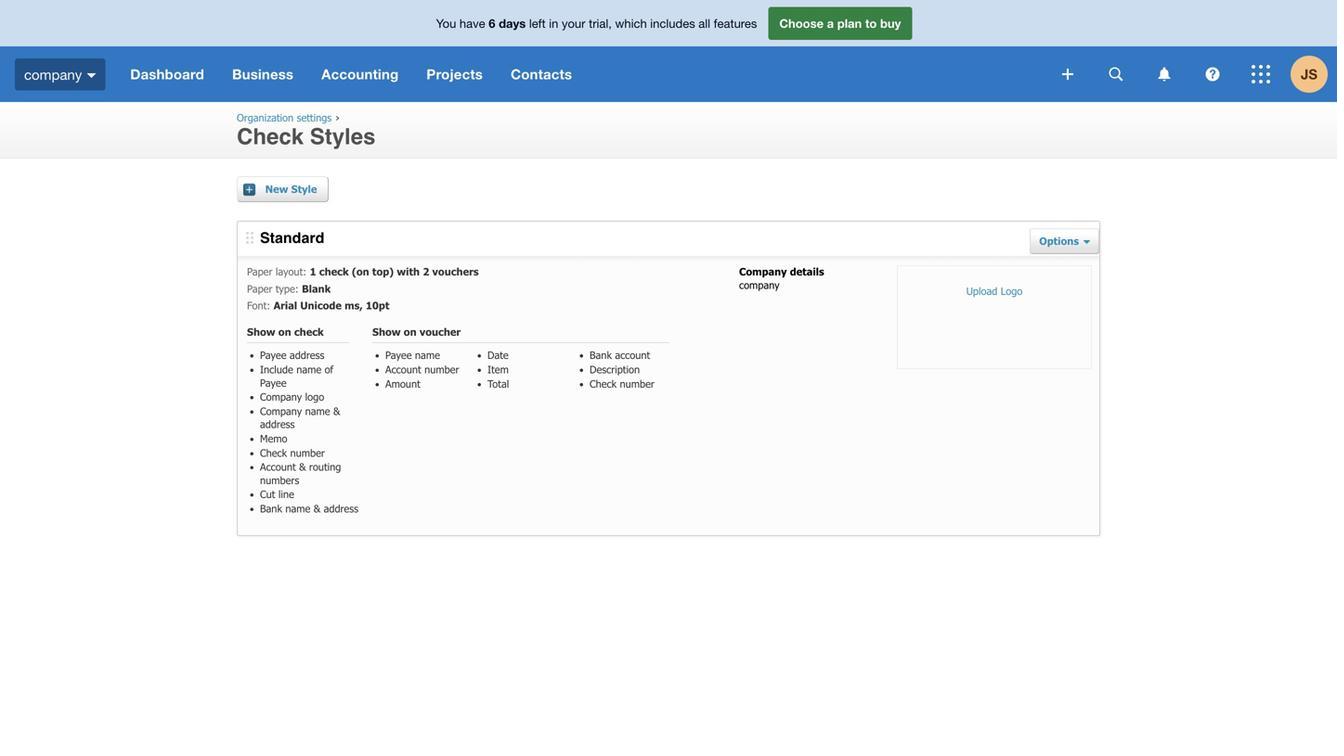 Task type: vqa. For each thing, say whether or not it's contained in the screenshot.


Task type: describe. For each thing, give the bounding box(es) containing it.
payee for payee name
[[385, 349, 412, 362]]

accounting button
[[308, 46, 413, 102]]

choose a plan to buy
[[779, 16, 901, 30]]

svg image inside company popup button
[[87, 73, 96, 78]]

vouchers
[[432, 266, 479, 278]]

account
[[615, 349, 650, 362]]

all
[[699, 16, 710, 30]]

account inside bank account account number
[[385, 364, 421, 376]]

item
[[488, 364, 509, 376]]

business button
[[218, 46, 308, 102]]

company inside 'company details company'
[[739, 279, 780, 291]]

dashboard
[[130, 66, 204, 83]]

you have 6 days left in your trial, which includes all features
[[436, 16, 757, 30]]

font:
[[247, 300, 270, 312]]

upload
[[966, 285, 998, 298]]

description
[[590, 364, 640, 376]]

arial
[[274, 300, 297, 312]]

check inside 'paper layout: 1 check (on top) with 2 vouchers paper type: blank font: arial unicode ms, 10pt'
[[319, 266, 349, 278]]

1 horizontal spatial &
[[314, 503, 321, 515]]

0 horizontal spatial &
[[299, 461, 306, 474]]

js
[[1301, 66, 1318, 83]]

your
[[562, 16, 585, 30]]

company details company
[[739, 266, 824, 291]]

include
[[260, 364, 293, 376]]

(on
[[352, 266, 369, 278]]

to
[[865, 16, 877, 30]]

contacts
[[511, 66, 572, 83]]

0 vertical spatial &
[[333, 405, 340, 418]]

show for show on check
[[247, 326, 275, 338]]

name down logo
[[305, 405, 330, 418]]

logo
[[1001, 285, 1023, 298]]

1 vertical spatial address
[[260, 419, 295, 431]]

organization settings link
[[237, 111, 332, 124]]

business
[[232, 66, 294, 83]]

projects
[[427, 66, 483, 83]]

1 vertical spatial number
[[620, 378, 655, 390]]

organization
[[237, 111, 294, 124]]

›
[[335, 111, 340, 124]]

details
[[790, 266, 824, 278]]

unicode
[[300, 300, 342, 312]]

on for check
[[278, 326, 291, 338]]

payee address include name of payee company logo company name & address memo check number account & routing numbers cut line bank name & address
[[260, 349, 358, 515]]

js button
[[1291, 46, 1337, 102]]

contacts button
[[497, 46, 586, 102]]

name left "of"
[[296, 364, 321, 376]]

10pt
[[366, 300, 389, 312]]

projects button
[[413, 46, 497, 102]]

1
[[310, 266, 316, 278]]

includes
[[650, 16, 695, 30]]

show on voucher
[[372, 326, 461, 338]]

you
[[436, 16, 456, 30]]

bank account account number
[[385, 349, 650, 376]]

new style link
[[237, 176, 329, 202]]

2
[[423, 266, 429, 278]]

paper layout: 1 check (on top) with 2 vouchers paper type: blank font: arial unicode ms, 10pt
[[247, 266, 479, 312]]

1 vertical spatial check
[[294, 326, 324, 338]]

left
[[529, 16, 546, 30]]

logo
[[305, 391, 324, 404]]

new
[[265, 183, 288, 195]]

bank inside payee address include name of payee company logo company name & address memo check number account & routing numbers cut line bank name & address
[[260, 503, 282, 515]]

amount
[[385, 378, 420, 390]]

total
[[488, 378, 509, 390]]

check number
[[590, 378, 655, 390]]

trial,
[[589, 16, 612, 30]]

ms,
[[345, 300, 363, 312]]

2 vertical spatial company
[[260, 405, 302, 418]]

number inside payee address include name of payee company logo company name & address memo check number account & routing numbers cut line bank name & address
[[290, 447, 325, 459]]



Task type: locate. For each thing, give the bounding box(es) containing it.
bank
[[590, 349, 612, 362], [260, 503, 282, 515]]

paper
[[247, 266, 272, 278], [247, 283, 272, 295]]

0 horizontal spatial bank
[[260, 503, 282, 515]]

number down description
[[620, 378, 655, 390]]

1 paper from the top
[[247, 266, 272, 278]]

with
[[397, 266, 420, 278]]

6
[[489, 16, 495, 30]]

style
[[291, 183, 317, 195]]

company button
[[0, 46, 116, 102]]

check
[[319, 266, 349, 278], [294, 326, 324, 338]]

memo
[[260, 433, 287, 445]]

company up 'memo'
[[260, 405, 302, 418]]

account
[[385, 364, 421, 376], [260, 461, 296, 474]]

check right 1 on the top of the page
[[319, 266, 349, 278]]

bank inside bank account account number
[[590, 349, 612, 362]]

check inside payee address include name of payee company logo company name & address memo check number account & routing numbers cut line bank name & address
[[260, 447, 287, 459]]

company
[[739, 266, 787, 278], [260, 391, 302, 404], [260, 405, 302, 418]]

0 horizontal spatial company
[[24, 66, 82, 82]]

2 vertical spatial check
[[260, 447, 287, 459]]

on up payee name
[[404, 326, 417, 338]]

numbers
[[260, 474, 299, 487]]

account up numbers
[[260, 461, 296, 474]]

company inside popup button
[[24, 66, 82, 82]]

of
[[325, 364, 333, 376]]

payee down include
[[260, 377, 286, 389]]

show down font:
[[247, 326, 275, 338]]

which
[[615, 16, 647, 30]]

number
[[424, 364, 459, 376], [620, 378, 655, 390], [290, 447, 325, 459]]

top)
[[372, 266, 394, 278]]

payee for payee address include name of payee company logo company name & address memo check number account & routing numbers cut line bank name & address
[[260, 349, 286, 362]]

1 horizontal spatial company
[[739, 279, 780, 291]]

address up 'memo'
[[260, 419, 295, 431]]

settings
[[297, 111, 332, 124]]

& left routing
[[299, 461, 306, 474]]

paper left layout:
[[247, 266, 272, 278]]

type:
[[276, 283, 299, 295]]

0 horizontal spatial number
[[290, 447, 325, 459]]

2 on from the left
[[404, 326, 417, 338]]

paper up font:
[[247, 283, 272, 295]]

1 horizontal spatial show
[[372, 326, 401, 338]]

payee up amount
[[385, 349, 412, 362]]

svg image
[[1158, 67, 1171, 81], [1206, 67, 1220, 81], [1062, 69, 1074, 80], [87, 73, 96, 78]]

check
[[237, 124, 304, 150], [590, 378, 617, 390], [260, 447, 287, 459]]

number inside bank account account number
[[424, 364, 459, 376]]

2 horizontal spatial &
[[333, 405, 340, 418]]

styles
[[310, 124, 376, 150]]

on for voucher
[[404, 326, 417, 338]]

1 vertical spatial company
[[739, 279, 780, 291]]

bank down the cut
[[260, 503, 282, 515]]

number down payee name
[[424, 364, 459, 376]]

2 vertical spatial number
[[290, 447, 325, 459]]

show for show on voucher
[[372, 326, 401, 338]]

company down include
[[260, 391, 302, 404]]

upload logo link
[[897, 266, 1092, 370]]

cut
[[260, 489, 275, 501]]

0 vertical spatial company
[[24, 66, 82, 82]]

accounting
[[321, 66, 399, 83]]

banner
[[0, 0, 1337, 102]]

payee up include
[[260, 349, 286, 362]]

have
[[460, 16, 485, 30]]

layout:
[[276, 266, 307, 278]]

check down unicode
[[294, 326, 324, 338]]

2 show from the left
[[372, 326, 401, 338]]

1 vertical spatial company
[[260, 391, 302, 404]]

1 on from the left
[[278, 326, 291, 338]]

bank up description
[[590, 349, 612, 362]]

company left the details
[[739, 266, 787, 278]]

show down the 10pt
[[372, 326, 401, 338]]

date
[[488, 349, 509, 362]]

1 horizontal spatial account
[[385, 364, 421, 376]]

& down routing
[[314, 503, 321, 515]]

blank
[[302, 283, 331, 295]]

company
[[24, 66, 82, 82], [739, 279, 780, 291]]

company inside 'company details company'
[[739, 266, 787, 278]]

address down routing
[[324, 503, 358, 515]]

&
[[333, 405, 340, 418], [299, 461, 306, 474], [314, 503, 321, 515]]

routing
[[309, 461, 341, 474]]

0 vertical spatial check
[[319, 266, 349, 278]]

0 horizontal spatial svg image
[[1109, 67, 1123, 81]]

days
[[499, 16, 526, 30]]

address
[[290, 349, 324, 362], [260, 419, 295, 431], [324, 503, 358, 515]]

0 horizontal spatial account
[[260, 461, 296, 474]]

on down arial
[[278, 326, 291, 338]]

2 vertical spatial &
[[314, 503, 321, 515]]

name down 'show on voucher' at the left
[[415, 349, 440, 362]]

svg image
[[1252, 65, 1270, 84], [1109, 67, 1123, 81]]

1 show from the left
[[247, 326, 275, 338]]

& down "of"
[[333, 405, 340, 418]]

1 vertical spatial check
[[590, 378, 617, 390]]

choose
[[779, 16, 824, 30]]

features
[[714, 16, 757, 30]]

0 horizontal spatial show
[[247, 326, 275, 338]]

description amount
[[385, 364, 640, 390]]

a
[[827, 16, 834, 30]]

2 horizontal spatial number
[[620, 378, 655, 390]]

0 vertical spatial address
[[290, 349, 324, 362]]

account up amount
[[385, 364, 421, 376]]

1 vertical spatial account
[[260, 461, 296, 474]]

voucher
[[420, 326, 461, 338]]

show
[[247, 326, 275, 338], [372, 326, 401, 338]]

banner containing dashboard
[[0, 0, 1337, 102]]

upload logo
[[966, 285, 1023, 298]]

0 horizontal spatial on
[[278, 326, 291, 338]]

1 horizontal spatial svg image
[[1252, 65, 1270, 84]]

name down line on the bottom left of the page
[[285, 503, 310, 515]]

organization settings › check styles
[[237, 111, 376, 150]]

new style
[[265, 183, 317, 195]]

number up routing
[[290, 447, 325, 459]]

plan
[[837, 16, 862, 30]]

show on check
[[247, 326, 324, 338]]

1 vertical spatial bank
[[260, 503, 282, 515]]

line
[[278, 489, 294, 501]]

dashboard link
[[116, 46, 218, 102]]

1 horizontal spatial bank
[[590, 349, 612, 362]]

0 vertical spatial paper
[[247, 266, 272, 278]]

payee
[[260, 349, 286, 362], [385, 349, 412, 362], [260, 377, 286, 389]]

address down show on check
[[290, 349, 324, 362]]

options
[[1039, 235, 1079, 247]]

2 paper from the top
[[247, 283, 272, 295]]

0 vertical spatial company
[[739, 266, 787, 278]]

0 vertical spatial number
[[424, 364, 459, 376]]

check inside "organization settings › check styles"
[[237, 124, 304, 150]]

1 horizontal spatial number
[[424, 364, 459, 376]]

1 vertical spatial &
[[299, 461, 306, 474]]

1 vertical spatial paper
[[247, 283, 272, 295]]

buy
[[880, 16, 901, 30]]

on
[[278, 326, 291, 338], [404, 326, 417, 338]]

account inside payee address include name of payee company logo company name & address memo check number account & routing numbers cut line bank name & address
[[260, 461, 296, 474]]

check down 'memo'
[[260, 447, 287, 459]]

check down description
[[590, 378, 617, 390]]

0 vertical spatial account
[[385, 364, 421, 376]]

0 vertical spatial check
[[237, 124, 304, 150]]

0 vertical spatial bank
[[590, 349, 612, 362]]

1 horizontal spatial on
[[404, 326, 417, 338]]

2 vertical spatial address
[[324, 503, 358, 515]]

standard
[[260, 229, 324, 247]]

name
[[415, 349, 440, 362], [296, 364, 321, 376], [305, 405, 330, 418], [285, 503, 310, 515]]

check up new
[[237, 124, 304, 150]]

payee name
[[385, 349, 440, 362]]

in
[[549, 16, 558, 30]]



